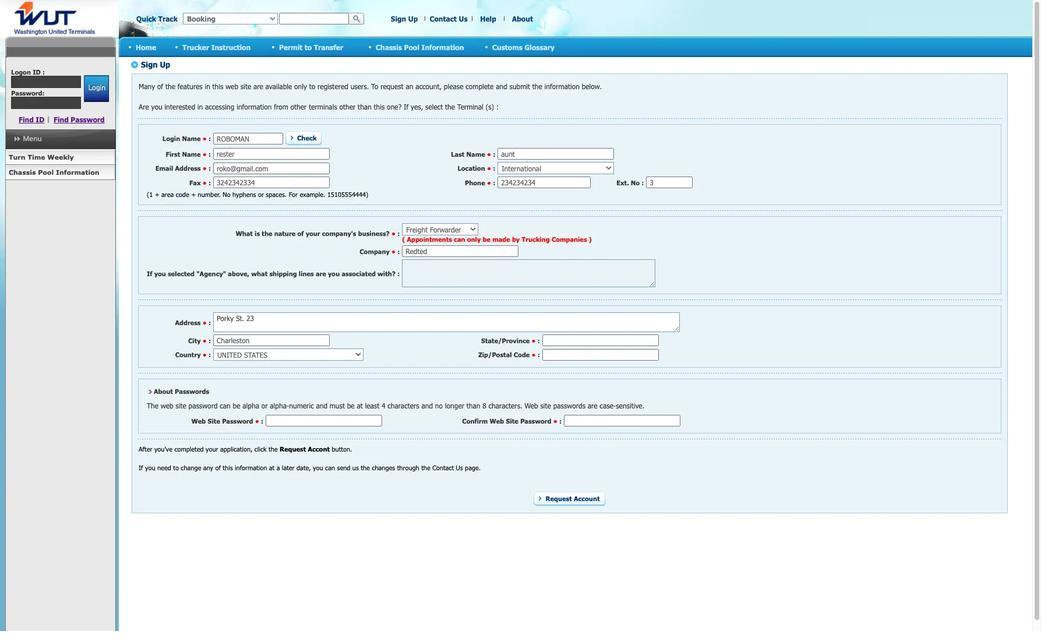 Task type: describe. For each thing, give the bounding box(es) containing it.
0 horizontal spatial chassis pool information
[[9, 168, 99, 176]]

logon
[[11, 68, 31, 76]]

about
[[512, 15, 533, 23]]

find for find password
[[54, 115, 69, 124]]

help
[[480, 15, 496, 23]]

time
[[28, 153, 45, 161]]

about link
[[512, 15, 533, 23]]

logon id :
[[11, 68, 45, 76]]

contact us link
[[430, 15, 468, 23]]

help link
[[480, 15, 496, 23]]

1 horizontal spatial chassis pool information
[[376, 43, 464, 51]]

up
[[408, 15, 418, 23]]

customs
[[493, 43, 523, 51]]

contact us
[[430, 15, 468, 23]]

password
[[71, 115, 105, 124]]

home
[[136, 43, 156, 51]]

0 horizontal spatial information
[[56, 168, 99, 176]]

login image
[[84, 75, 109, 102]]

quick
[[136, 15, 156, 23]]

track
[[158, 15, 178, 23]]

sign up
[[391, 15, 418, 23]]

trucker instruction
[[182, 43, 251, 51]]

glossary
[[525, 43, 555, 51]]

sign
[[391, 15, 406, 23]]

0 horizontal spatial pool
[[38, 168, 54, 176]]

find for find id
[[19, 115, 34, 124]]

chassis pool information link
[[5, 165, 115, 180]]



Task type: vqa. For each thing, say whether or not it's contained in the screenshot.
Export at the left
no



Task type: locate. For each thing, give the bounding box(es) containing it.
turn
[[9, 153, 25, 161]]

:
[[43, 68, 45, 76]]

quick track
[[136, 15, 178, 23]]

1 horizontal spatial pool
[[404, 43, 420, 51]]

id left :
[[33, 68, 41, 76]]

0 vertical spatial id
[[33, 68, 41, 76]]

trucker
[[182, 43, 209, 51]]

turn time weekly link
[[5, 150, 115, 165]]

1 horizontal spatial information
[[422, 43, 464, 51]]

id down password:
[[36, 115, 44, 124]]

2 find from the left
[[54, 115, 69, 124]]

1 vertical spatial information
[[56, 168, 99, 176]]

1 vertical spatial chassis pool information
[[9, 168, 99, 176]]

1 horizontal spatial find
[[54, 115, 69, 124]]

None password field
[[11, 97, 81, 109]]

to
[[305, 43, 312, 51]]

sign up link
[[391, 15, 418, 23]]

id for logon
[[33, 68, 41, 76]]

find id
[[19, 115, 44, 124]]

chassis pool information
[[376, 43, 464, 51], [9, 168, 99, 176]]

chassis down sign
[[376, 43, 402, 51]]

turn time weekly
[[9, 153, 74, 161]]

id for find
[[36, 115, 44, 124]]

0 horizontal spatial chassis
[[9, 168, 36, 176]]

pool down up at left
[[404, 43, 420, 51]]

information down the "contact"
[[422, 43, 464, 51]]

None text field
[[279, 13, 349, 24], [11, 76, 81, 88], [279, 13, 349, 24], [11, 76, 81, 88]]

0 vertical spatial information
[[422, 43, 464, 51]]

customs glossary
[[493, 43, 555, 51]]

find down password:
[[19, 115, 34, 124]]

permit
[[279, 43, 303, 51]]

us
[[459, 15, 468, 23]]

1 vertical spatial id
[[36, 115, 44, 124]]

1 find from the left
[[19, 115, 34, 124]]

find password link
[[54, 115, 105, 124]]

0 vertical spatial pool
[[404, 43, 420, 51]]

1 vertical spatial chassis
[[9, 168, 36, 176]]

find left the password
[[54, 115, 69, 124]]

pool
[[404, 43, 420, 51], [38, 168, 54, 176]]

pool down the "turn time weekly"
[[38, 168, 54, 176]]

information
[[422, 43, 464, 51], [56, 168, 99, 176]]

weekly
[[47, 153, 74, 161]]

contact
[[430, 15, 457, 23]]

chassis pool information down turn time weekly link
[[9, 168, 99, 176]]

1 vertical spatial pool
[[38, 168, 54, 176]]

password:
[[11, 89, 45, 97]]

chassis pool information down up at left
[[376, 43, 464, 51]]

instruction
[[211, 43, 251, 51]]

chassis down the turn
[[9, 168, 36, 176]]

0 horizontal spatial find
[[19, 115, 34, 124]]

chassis
[[376, 43, 402, 51], [9, 168, 36, 176]]

id
[[33, 68, 41, 76], [36, 115, 44, 124]]

information down weekly on the top of the page
[[56, 168, 99, 176]]

0 vertical spatial chassis
[[376, 43, 402, 51]]

find id link
[[19, 115, 44, 124]]

permit to transfer
[[279, 43, 343, 51]]

find
[[19, 115, 34, 124], [54, 115, 69, 124]]

1 horizontal spatial chassis
[[376, 43, 402, 51]]

transfer
[[314, 43, 343, 51]]

0 vertical spatial chassis pool information
[[376, 43, 464, 51]]

find password
[[54, 115, 105, 124]]



